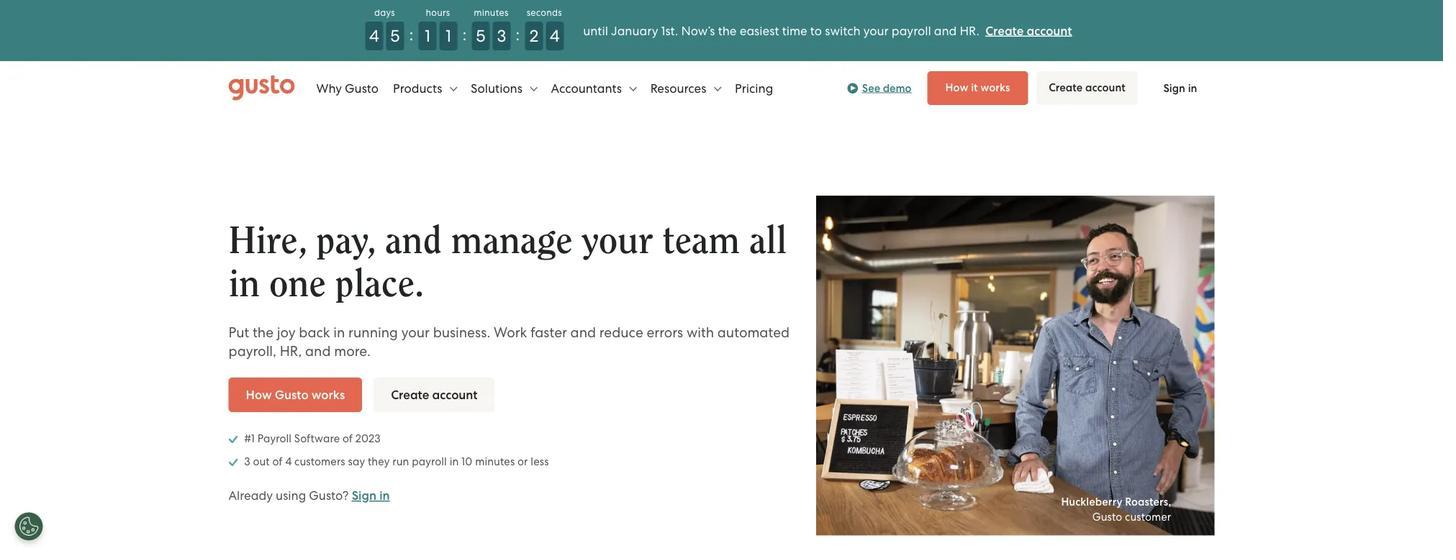 Task type: describe. For each thing, give the bounding box(es) containing it.
see
[[862, 82, 881, 95]]

products button
[[393, 67, 458, 110]]

put the joy back in running your business. work faster and reduce errors with automated payroll, hr, and more.
[[229, 324, 790, 360]]

works for how gusto works
[[312, 388, 345, 402]]

0 horizontal spatial 4
[[285, 456, 292, 468]]

place.
[[335, 265, 424, 303]]

0 horizontal spatial create
[[391, 388, 429, 402]]

to
[[811, 23, 822, 38]]

faster
[[531, 324, 567, 341]]

payroll,
[[229, 343, 276, 360]]

roasters,
[[1126, 496, 1172, 509]]

back
[[299, 324, 330, 341]]

hr,
[[280, 343, 302, 360]]

business.
[[433, 324, 491, 341]]

0 vertical spatial create
[[986, 23, 1024, 38]]

1 horizontal spatial account
[[1027, 23, 1072, 38]]

running
[[349, 324, 398, 341]]

hr.
[[960, 23, 980, 38]]

how for how gusto works
[[246, 388, 272, 402]]

#1 payroll software of 2023
[[242, 433, 381, 445]]

team
[[663, 222, 740, 260]]

why gusto
[[316, 81, 379, 95]]

payroll inside until january 1st. now's the easiest time to switch your payroll and hr. create account
[[892, 23, 931, 38]]

in inside hire, pay, and manage your team all in one place.
[[229, 265, 260, 303]]

sign in
[[1164, 82, 1198, 95]]

already
[[229, 489, 273, 503]]

automated
[[718, 324, 790, 341]]

all
[[749, 222, 787, 260]]

3 for 3
[[497, 26, 506, 46]]

huckleberry
[[1062, 496, 1123, 509]]

put
[[229, 324, 249, 341]]

see demo
[[862, 82, 912, 95]]

: for 1
[[463, 24, 467, 45]]

gusto image image
[[817, 196, 1215, 536]]

hire, pay, and manage your team all in one place.
[[229, 222, 787, 303]]

say
[[348, 456, 365, 468]]

in inside put the joy back in running your business. work faster and reduce errors with automated payroll, hr, and more.
[[334, 324, 345, 341]]

online payroll services, hr, and benefits | gusto image
[[229, 75, 295, 101]]

create account inside main element
[[1049, 81, 1126, 94]]

see demo link
[[847, 80, 912, 97]]

how gusto works
[[246, 388, 345, 402]]

accountants
[[551, 81, 625, 95]]

account inside main element
[[1086, 81, 1126, 94]]

1 horizontal spatial 4
[[369, 26, 379, 46]]

and right faster
[[571, 324, 596, 341]]

gusto for how
[[275, 388, 309, 402]]

0 horizontal spatial sign in link
[[352, 489, 390, 504]]

customer
[[1125, 511, 1172, 524]]

pricing link
[[735, 67, 773, 110]]

2 vertical spatial account
[[432, 388, 478, 402]]

1 1 from the left
[[425, 26, 431, 46]]

1 5 from the left
[[391, 26, 400, 46]]

the inside until january 1st. now's the easiest time to switch your payroll and hr. create account
[[718, 23, 737, 38]]

pricing
[[735, 81, 773, 95]]

accountants button
[[551, 67, 637, 110]]

with
[[687, 324, 714, 341]]

until january 1st. now's the easiest time to switch your payroll and hr. create account
[[583, 23, 1072, 38]]

and down back
[[305, 343, 331, 360]]

already using gusto? sign in
[[229, 489, 390, 504]]

solutions
[[471, 81, 526, 95]]

resources button
[[651, 67, 722, 110]]

1 vertical spatial create account link
[[1037, 71, 1138, 105]]

0 vertical spatial of
[[343, 433, 353, 445]]

hours
[[426, 7, 450, 18]]

1 vertical spatial minutes
[[475, 456, 515, 468]]

0 horizontal spatial of
[[273, 456, 283, 468]]

#1
[[244, 433, 255, 445]]

errors
[[647, 324, 683, 341]]

why
[[316, 81, 342, 95]]

out
[[253, 456, 270, 468]]

it
[[971, 81, 978, 94]]



Task type: vqa. For each thing, say whether or not it's contained in the screenshot.


Task type: locate. For each thing, give the bounding box(es) containing it.
1 vertical spatial payroll
[[412, 456, 447, 468]]

payroll
[[892, 23, 931, 38], [412, 456, 447, 468]]

2 horizontal spatial account
[[1086, 81, 1126, 94]]

switch
[[825, 23, 861, 38]]

3 : from the left
[[516, 24, 520, 45]]

1 vertical spatial gusto
[[275, 388, 309, 402]]

0 vertical spatial how
[[946, 81, 969, 94]]

1 horizontal spatial sign in link
[[1147, 72, 1215, 104]]

1 horizontal spatial gusto
[[345, 81, 379, 95]]

1 vertical spatial how
[[246, 388, 272, 402]]

2 vertical spatial create account link
[[374, 378, 495, 412]]

the
[[718, 23, 737, 38], [253, 324, 274, 341]]

0 horizontal spatial 3
[[244, 456, 250, 468]]

0 vertical spatial account
[[1027, 23, 1072, 38]]

1 vertical spatial your
[[582, 222, 653, 260]]

0 horizontal spatial works
[[312, 388, 345, 402]]

how gusto works link
[[229, 378, 362, 412]]

the inside put the joy back in running your business. work faster and reduce errors with automated payroll, hr, and more.
[[253, 324, 274, 341]]

sign
[[1164, 82, 1186, 95], [352, 489, 377, 504]]

of left 2023
[[343, 433, 353, 445]]

in
[[1189, 82, 1198, 95], [229, 265, 260, 303], [334, 324, 345, 341], [450, 456, 459, 468], [380, 489, 390, 504]]

create inside main element
[[1049, 81, 1083, 94]]

work
[[494, 324, 527, 341]]

joy
[[277, 324, 296, 341]]

and inside until january 1st. now's the easiest time to switch your payroll and hr. create account
[[934, 23, 957, 38]]

0 horizontal spatial gusto
[[275, 388, 309, 402]]

1 vertical spatial sign
[[352, 489, 377, 504]]

0 vertical spatial minutes
[[474, 7, 509, 18]]

sign in link
[[1147, 72, 1215, 104], [352, 489, 390, 504]]

how
[[946, 81, 969, 94], [246, 388, 272, 402]]

1 horizontal spatial the
[[718, 23, 737, 38]]

2 1 from the left
[[446, 26, 451, 46]]

1 : from the left
[[409, 24, 414, 45]]

2
[[530, 26, 539, 46]]

solutions button
[[471, 67, 538, 110]]

reduce
[[600, 324, 644, 341]]

until
[[583, 23, 608, 38]]

0 horizontal spatial account
[[432, 388, 478, 402]]

why gusto link
[[316, 67, 379, 110]]

gusto for why
[[345, 81, 379, 95]]

4 down payroll
[[285, 456, 292, 468]]

1 horizontal spatial 5
[[476, 26, 486, 46]]

3 out of 4 customers say they run payroll in 10 minutes or less
[[242, 456, 549, 468]]

0 vertical spatial works
[[981, 81, 1010, 94]]

pay,
[[316, 222, 376, 260]]

4
[[369, 26, 379, 46], [550, 26, 560, 46], [285, 456, 292, 468]]

0 vertical spatial sign
[[1164, 82, 1186, 95]]

:
[[409, 24, 414, 45], [463, 24, 467, 45], [516, 24, 520, 45]]

software
[[294, 433, 340, 445]]

2 horizontal spatial 4
[[550, 26, 560, 46]]

0 vertical spatial create account
[[1049, 81, 1126, 94]]

customers
[[295, 456, 345, 468]]

0 horizontal spatial the
[[253, 324, 274, 341]]

run
[[393, 456, 409, 468]]

5 down days
[[391, 26, 400, 46]]

0 vertical spatial create account link
[[986, 23, 1072, 38]]

more.
[[334, 343, 371, 360]]

1 vertical spatial create account
[[391, 388, 478, 402]]

gusto
[[345, 81, 379, 95], [275, 388, 309, 402], [1093, 511, 1123, 524]]

2 5 from the left
[[476, 26, 486, 46]]

how inside 'link'
[[946, 81, 969, 94]]

how for how it works
[[946, 81, 969, 94]]

0 vertical spatial the
[[718, 23, 737, 38]]

or
[[518, 456, 528, 468]]

sign in link inside main element
[[1147, 72, 1215, 104]]

1 vertical spatial 3
[[244, 456, 250, 468]]

gusto inside huckleberry roasters, gusto customer
[[1093, 511, 1123, 524]]

using
[[276, 489, 306, 503]]

january
[[611, 23, 658, 38]]

1st.
[[661, 23, 678, 38]]

1 vertical spatial the
[[253, 324, 274, 341]]

they
[[368, 456, 390, 468]]

now's
[[682, 23, 715, 38]]

gusto?
[[309, 489, 349, 503]]

and inside hire, pay, and manage your team all in one place.
[[385, 222, 442, 260]]

gusto down hr,
[[275, 388, 309, 402]]

1 horizontal spatial 3
[[497, 26, 506, 46]]

1 vertical spatial account
[[1086, 81, 1126, 94]]

the up 'payroll,'
[[253, 324, 274, 341]]

gusto right why
[[345, 81, 379, 95]]

0 horizontal spatial 1
[[425, 26, 431, 46]]

one
[[269, 265, 326, 303]]

your
[[864, 23, 889, 38], [582, 222, 653, 260], [402, 324, 430, 341]]

minutes right the hours
[[474, 7, 509, 18]]

huckleberry roasters, gusto customer
[[1062, 496, 1172, 524]]

1 horizontal spatial works
[[981, 81, 1010, 94]]

1 horizontal spatial of
[[343, 433, 353, 445]]

1
[[425, 26, 431, 46], [446, 26, 451, 46]]

4 right 2
[[550, 26, 560, 46]]

how it works link
[[928, 71, 1029, 105]]

10
[[462, 456, 473, 468]]

1 horizontal spatial create account
[[1049, 81, 1126, 94]]

main element
[[229, 67, 1215, 110]]

gusto inside why gusto link
[[345, 81, 379, 95]]

1 horizontal spatial how
[[946, 81, 969, 94]]

works right it at right
[[981, 81, 1010, 94]]

time
[[782, 23, 808, 38]]

: for 5
[[409, 24, 414, 45]]

1 horizontal spatial your
[[582, 222, 653, 260]]

gusto down the huckleberry
[[1093, 511, 1123, 524]]

3 left 2
[[497, 26, 506, 46]]

and left hr.
[[934, 23, 957, 38]]

resources
[[651, 81, 710, 95]]

0 horizontal spatial 5
[[391, 26, 400, 46]]

sign inside main element
[[1164, 82, 1186, 95]]

minutes
[[474, 7, 509, 18], [475, 456, 515, 468]]

5
[[391, 26, 400, 46], [476, 26, 486, 46]]

works inside 'link'
[[981, 81, 1010, 94]]

0 horizontal spatial :
[[409, 24, 414, 45]]

2 vertical spatial create
[[391, 388, 429, 402]]

0 horizontal spatial payroll
[[412, 456, 447, 468]]

the right now's
[[718, 23, 737, 38]]

minutes left 'or'
[[475, 456, 515, 468]]

1 horizontal spatial payroll
[[892, 23, 931, 38]]

1 horizontal spatial sign
[[1164, 82, 1186, 95]]

create account link
[[986, 23, 1072, 38], [1037, 71, 1138, 105], [374, 378, 495, 412]]

hire,
[[229, 222, 307, 260]]

0 vertical spatial your
[[864, 23, 889, 38]]

how down 'payroll,'
[[246, 388, 272, 402]]

easiest
[[740, 23, 779, 38]]

1 horizontal spatial 1
[[446, 26, 451, 46]]

3 left out
[[244, 456, 250, 468]]

gusto inside the how gusto works link
[[275, 388, 309, 402]]

2 vertical spatial your
[[402, 324, 430, 341]]

0 horizontal spatial create account
[[391, 388, 478, 402]]

: for 3
[[516, 24, 520, 45]]

your inside hire, pay, and manage your team all in one place.
[[582, 222, 653, 260]]

0 vertical spatial 3
[[497, 26, 506, 46]]

3 for 3 out of 4 customers say they run payroll in 10 minutes or less
[[244, 456, 250, 468]]

of
[[343, 433, 353, 445], [273, 456, 283, 468]]

3
[[497, 26, 506, 46], [244, 456, 250, 468]]

1 vertical spatial works
[[312, 388, 345, 402]]

and
[[934, 23, 957, 38], [385, 222, 442, 260], [571, 324, 596, 341], [305, 343, 331, 360]]

0 vertical spatial gusto
[[345, 81, 379, 95]]

2 horizontal spatial create
[[1049, 81, 1083, 94]]

0 horizontal spatial your
[[402, 324, 430, 341]]

how it works
[[946, 81, 1010, 94]]

manage
[[451, 222, 573, 260]]

works for how it works
[[981, 81, 1010, 94]]

less
[[531, 456, 549, 468]]

your inside until january 1st. now's the easiest time to switch your payroll and hr. create account
[[864, 23, 889, 38]]

0 vertical spatial sign in link
[[1147, 72, 1215, 104]]

2 vertical spatial gusto
[[1093, 511, 1123, 524]]

products
[[393, 81, 445, 95]]

and up place.
[[385, 222, 442, 260]]

payroll right run
[[412, 456, 447, 468]]

2 : from the left
[[463, 24, 467, 45]]

2 horizontal spatial gusto
[[1093, 511, 1123, 524]]

0 horizontal spatial how
[[246, 388, 272, 402]]

how left it at right
[[946, 81, 969, 94]]

payroll left hr.
[[892, 23, 931, 38]]

4 down days
[[369, 26, 379, 46]]

demo
[[883, 82, 912, 95]]

1 horizontal spatial create
[[986, 23, 1024, 38]]

works up software
[[312, 388, 345, 402]]

2 horizontal spatial your
[[864, 23, 889, 38]]

5 left 2
[[476, 26, 486, 46]]

1 vertical spatial create
[[1049, 81, 1083, 94]]

create account
[[1049, 81, 1126, 94], [391, 388, 478, 402]]

account
[[1027, 23, 1072, 38], [1086, 81, 1126, 94], [432, 388, 478, 402]]

2 horizontal spatial :
[[516, 24, 520, 45]]

payroll
[[258, 433, 292, 445]]

2023
[[356, 433, 381, 445]]

your inside put the joy back in running your business. work faster and reduce errors with automated payroll, hr, and more.
[[402, 324, 430, 341]]

1 vertical spatial of
[[273, 456, 283, 468]]

create
[[986, 23, 1024, 38], [1049, 81, 1083, 94], [391, 388, 429, 402]]

1 horizontal spatial :
[[463, 24, 467, 45]]

0 horizontal spatial sign
[[352, 489, 377, 504]]

seconds
[[527, 7, 562, 18]]

tiny image
[[851, 86, 856, 91]]

days
[[374, 7, 395, 18]]

of right out
[[273, 456, 283, 468]]

0 vertical spatial payroll
[[892, 23, 931, 38]]

1 vertical spatial sign in link
[[352, 489, 390, 504]]



